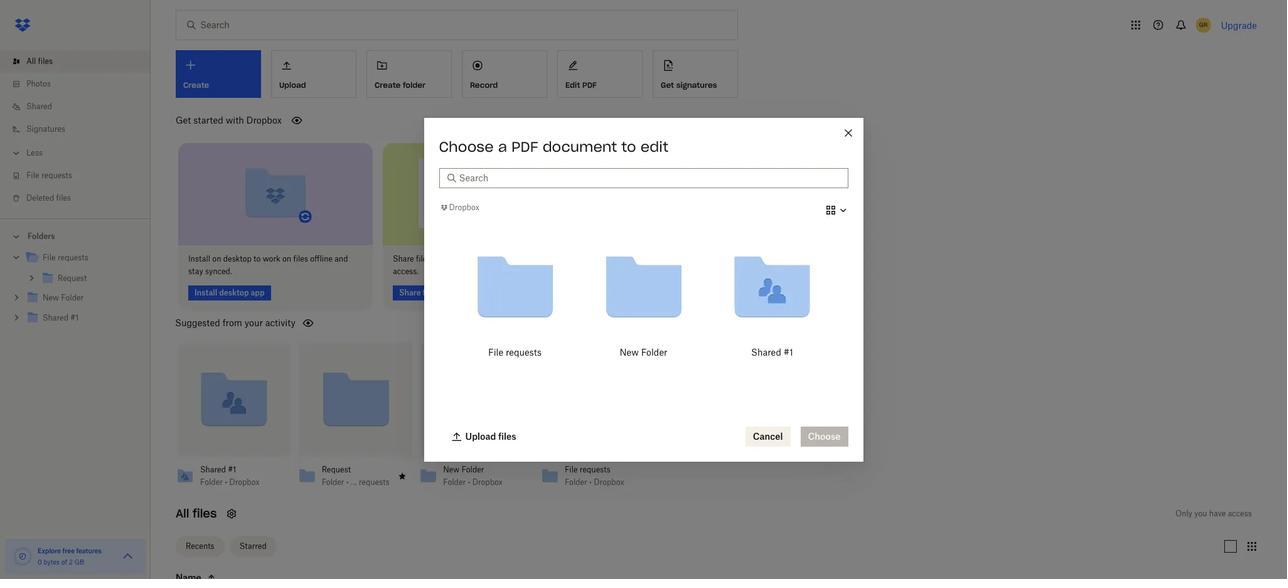 Task type: vqa. For each thing, say whether or not it's contained in the screenshot.
the New inside the New Folder Folder • Dropbox
yes



Task type: describe. For each thing, give the bounding box(es) containing it.
…
[[351, 477, 357, 487]]

bytes
[[44, 559, 60, 566]]

• for new
[[468, 477, 470, 487]]

folder • … requests button
[[322, 477, 390, 487]]

suggested from your activity
[[175, 317, 295, 328]]

requests inside list
[[41, 171, 72, 180]]

1 horizontal spatial shared #1 button
[[719, 234, 825, 365]]

request button
[[322, 465, 390, 475]]

with for files
[[433, 254, 449, 263]]

access
[[1228, 509, 1252, 518]]

folders
[[28, 232, 55, 241]]

quota usage element
[[13, 547, 33, 567]]

file inside the 'file requests folder • dropbox'
[[565, 465, 578, 474]]

folder inside 'request folder • … requests'
[[322, 477, 344, 487]]

less
[[26, 148, 43, 158]]

dropbox for new folder folder • dropbox
[[472, 477, 503, 487]]

with for started
[[226, 115, 244, 126]]

folders button
[[0, 227, 151, 245]]

2
[[69, 559, 73, 566]]

upload files button
[[444, 426, 524, 447]]

file requests button for "folder • dropbox" button corresponding to file requests
[[565, 465, 633, 475]]

folder • dropbox button for file requests
[[565, 477, 633, 487]]

stay
[[188, 266, 203, 276]]

photos
[[26, 79, 51, 88]]

2 on from the left
[[282, 254, 291, 263]]

signatures link
[[10, 118, 151, 141]]

recents
[[186, 542, 214, 551]]

file requests group
[[0, 245, 151, 338]]

1 horizontal spatial all files
[[176, 506, 217, 521]]

dropbox for shared #1 folder • dropbox
[[229, 477, 260, 487]]

edit inside choose a pdf document to edit dialog
[[641, 138, 669, 155]]

file requests inside list
[[26, 171, 72, 180]]

shared for shared #1 folder • dropbox
[[200, 465, 226, 474]]

requests inside the 'file requests folder • dropbox'
[[580, 465, 611, 474]]

and inside share files with anyone and control edit or view access.
[[478, 254, 492, 263]]

of
[[61, 559, 67, 566]]

signatures
[[676, 80, 717, 90]]

0 horizontal spatial new folder button
[[443, 465, 511, 475]]

record button
[[462, 50, 547, 98]]

folder inside the 'file requests folder • dropbox'
[[565, 477, 587, 487]]

starred
[[240, 542, 267, 551]]

share
[[393, 254, 414, 263]]

upgrade link
[[1221, 20, 1257, 30]]

work
[[263, 254, 280, 263]]

pdf inside button
[[583, 80, 597, 90]]

request
[[322, 465, 351, 474]]

choose a pdf document to edit
[[439, 138, 669, 155]]

shared #1 folder • dropbox
[[200, 465, 260, 487]]

record
[[470, 80, 498, 90]]

file inside button
[[488, 347, 503, 358]]

all files list item
[[0, 50, 151, 73]]

recents button
[[176, 537, 224, 557]]

gb
[[74, 559, 84, 566]]

files inside 'link'
[[56, 193, 71, 203]]

get signatures
[[661, 80, 717, 90]]

to inside dialog
[[622, 138, 636, 155]]

free
[[63, 547, 75, 555]]

shared for shared #1
[[751, 347, 781, 358]]

file requests link inside group
[[25, 250, 141, 267]]

starred button
[[229, 537, 277, 557]]

dropbox for file requests folder • dropbox
[[594, 477, 624, 487]]

only you have access
[[1176, 509, 1252, 518]]

create
[[375, 80, 401, 90]]

new for new folder
[[619, 347, 639, 358]]

files inside list item
[[38, 56, 53, 66]]

edit pdf
[[566, 80, 597, 90]]

started
[[193, 115, 223, 126]]

new folder folder • dropbox
[[443, 465, 503, 487]]

1 vertical spatial all
[[176, 506, 189, 521]]

get for get signatures
[[661, 80, 674, 90]]

document
[[543, 138, 617, 155]]

anyone
[[451, 254, 476, 263]]

desktop
[[223, 254, 252, 263]]

0
[[38, 559, 42, 566]]

cancel
[[753, 431, 783, 442]]

get signatures button
[[653, 50, 738, 98]]

#1 for shared #1 folder • dropbox
[[228, 465, 236, 474]]

get for get started with dropbox
[[176, 115, 191, 126]]

requests inside choose a pdf document to edit dialog
[[506, 347, 541, 358]]

folder • dropbox button for shared #1
[[200, 477, 268, 487]]

cancel button
[[745, 426, 791, 447]]

signatures
[[26, 124, 65, 134]]

folder inside shared #1 folder • dropbox
[[200, 477, 223, 487]]

shared for shared
[[26, 102, 52, 111]]

or
[[536, 254, 543, 263]]



Task type: locate. For each thing, give the bounding box(es) containing it.
get left signatures at top
[[661, 80, 674, 90]]

0 horizontal spatial on
[[212, 254, 221, 263]]

get
[[661, 80, 674, 90], [176, 115, 191, 126]]

edit pdf button
[[557, 50, 643, 98]]

dropbox inside the 'file requests folder • dropbox'
[[594, 477, 624, 487]]

and
[[335, 254, 348, 263], [478, 254, 492, 263]]

dropbox image
[[10, 13, 35, 38]]

shared #1 button
[[719, 234, 825, 365], [200, 465, 268, 475]]

all files up photos
[[26, 56, 53, 66]]

2 vertical spatial shared
[[200, 465, 226, 474]]

2 vertical spatial file requests
[[488, 347, 541, 358]]

1 vertical spatial shared #1 button
[[200, 465, 268, 475]]

get started with dropbox
[[176, 115, 282, 126]]

install
[[188, 254, 210, 263]]

files right the 'deleted'
[[56, 193, 71, 203]]

0 vertical spatial with
[[226, 115, 244, 126]]

with left anyone
[[433, 254, 449, 263]]

requests inside group
[[58, 253, 88, 262]]

• inside 'request folder • … requests'
[[346, 477, 349, 487]]

get inside button
[[661, 80, 674, 90]]

all up recents
[[176, 506, 189, 521]]

file requests button
[[462, 234, 568, 365], [565, 465, 633, 475]]

file requests button for right new folder button
[[462, 234, 568, 365]]

0 vertical spatial to
[[622, 138, 636, 155]]

with right started
[[226, 115, 244, 126]]

all
[[26, 56, 36, 66], [176, 506, 189, 521]]

and inside install on desktop to work on files offline and stay synced.
[[335, 254, 348, 263]]

view
[[546, 254, 562, 263]]

1 vertical spatial with
[[433, 254, 449, 263]]

choose a pdf document to edit dialog
[[424, 118, 863, 462]]

folder • dropbox button for new folder
[[443, 477, 511, 487]]

1 folder • dropbox button from the left
[[200, 477, 268, 487]]

a
[[498, 138, 507, 155]]

0 horizontal spatial #1
[[228, 465, 236, 474]]

1 vertical spatial get
[[176, 115, 191, 126]]

request folder • … requests
[[322, 465, 390, 487]]

0 horizontal spatial and
[[335, 254, 348, 263]]

new folder button
[[590, 234, 696, 365], [443, 465, 511, 475]]

#1
[[783, 347, 793, 358], [228, 465, 236, 474]]

shared
[[26, 102, 52, 111], [751, 347, 781, 358], [200, 465, 226, 474]]

upload
[[465, 431, 496, 442]]

to up search text field
[[622, 138, 636, 155]]

1 horizontal spatial edit
[[641, 138, 669, 155]]

shared inside button
[[751, 347, 781, 358]]

new for new folder folder • dropbox
[[443, 465, 460, 474]]

0 vertical spatial edit
[[641, 138, 669, 155]]

edit
[[566, 80, 580, 90]]

file inside list
[[26, 171, 39, 180]]

2 and from the left
[[478, 254, 492, 263]]

1 on from the left
[[212, 254, 221, 263]]

0 horizontal spatial all files
[[26, 56, 53, 66]]

get left started
[[176, 115, 191, 126]]

edit up search text field
[[641, 138, 669, 155]]

new folder
[[619, 347, 667, 358]]

pdf inside dialog
[[512, 138, 538, 155]]

all files up recents
[[176, 506, 217, 521]]

• for file
[[589, 477, 592, 487]]

1 vertical spatial new
[[443, 465, 460, 474]]

new
[[619, 347, 639, 358], [443, 465, 460, 474]]

list containing all files
[[0, 43, 151, 218]]

choose
[[439, 138, 494, 155]]

1 and from the left
[[335, 254, 348, 263]]

all files
[[26, 56, 53, 66], [176, 506, 217, 521]]

3 • from the left
[[468, 477, 470, 487]]

file
[[26, 171, 39, 180], [43, 253, 56, 262], [488, 347, 503, 358], [565, 465, 578, 474]]

1 vertical spatial edit
[[521, 254, 534, 263]]

1 horizontal spatial to
[[622, 138, 636, 155]]

file requests
[[26, 171, 72, 180], [43, 253, 88, 262], [488, 347, 541, 358]]

install on desktop to work on files offline and stay synced.
[[188, 254, 348, 276]]

edit left or
[[521, 254, 534, 263]]

list
[[0, 43, 151, 218]]

all files link
[[10, 50, 151, 73]]

0 vertical spatial file requests button
[[462, 234, 568, 365]]

on right work
[[282, 254, 291, 263]]

files left offline
[[293, 254, 308, 263]]

synced.
[[205, 266, 232, 276]]

dropbox inside choose a pdf document to edit dialog
[[449, 203, 479, 212]]

deleted
[[26, 193, 54, 203]]

0 vertical spatial file requests
[[26, 171, 72, 180]]

file requests inside group
[[43, 253, 88, 262]]

2 • from the left
[[346, 477, 349, 487]]

new inside choose a pdf document to edit dialog
[[619, 347, 639, 358]]

dropbox inside shared #1 folder • dropbox
[[229, 477, 260, 487]]

0 vertical spatial shared
[[26, 102, 52, 111]]

activity
[[265, 317, 295, 328]]

1 vertical spatial #1
[[228, 465, 236, 474]]

0 vertical spatial get
[[661, 80, 674, 90]]

#1 inside button
[[783, 347, 793, 358]]

new inside new folder folder • dropbox
[[443, 465, 460, 474]]

to
[[622, 138, 636, 155], [254, 254, 261, 263]]

and left control
[[478, 254, 492, 263]]

2 folder • dropbox button from the left
[[443, 477, 511, 487]]

files up photos
[[38, 56, 53, 66]]

offline
[[310, 254, 333, 263]]

0 vertical spatial new
[[619, 347, 639, 358]]

• inside the 'file requests folder • dropbox'
[[589, 477, 592, 487]]

upload files
[[465, 431, 516, 442]]

2 horizontal spatial folder • dropbox button
[[565, 477, 633, 487]]

files up recents
[[193, 506, 217, 521]]

shared inside "link"
[[26, 102, 52, 111]]

on
[[212, 254, 221, 263], [282, 254, 291, 263]]

1 horizontal spatial pdf
[[583, 80, 597, 90]]

files inside button
[[498, 431, 516, 442]]

only
[[1176, 509, 1193, 518]]

have
[[1209, 509, 1226, 518]]

#1 inside shared #1 folder • dropbox
[[228, 465, 236, 474]]

0 vertical spatial #1
[[783, 347, 793, 358]]

file requests link down the folders button
[[25, 250, 141, 267]]

and right offline
[[335, 254, 348, 263]]

0 horizontal spatial pdf
[[512, 138, 538, 155]]

1 horizontal spatial new
[[619, 347, 639, 358]]

file requests link up deleted files
[[10, 164, 151, 187]]

0 horizontal spatial new
[[443, 465, 460, 474]]

0 horizontal spatial all
[[26, 56, 36, 66]]

with inside share files with anyone and control edit or view access.
[[433, 254, 449, 263]]

0 vertical spatial file requests link
[[10, 164, 151, 187]]

• for shared
[[225, 477, 227, 487]]

1 horizontal spatial get
[[661, 80, 674, 90]]

0 horizontal spatial to
[[254, 254, 261, 263]]

1 horizontal spatial and
[[478, 254, 492, 263]]

0 horizontal spatial with
[[226, 115, 244, 126]]

folder inside button
[[641, 347, 667, 358]]

• inside new folder folder • dropbox
[[468, 477, 470, 487]]

shared link
[[10, 95, 151, 118]]

explore free features 0 bytes of 2 gb
[[38, 547, 102, 566]]

#1 for shared #1
[[783, 347, 793, 358]]

1 horizontal spatial shared
[[200, 465, 226, 474]]

features
[[76, 547, 102, 555]]

1 • from the left
[[225, 477, 227, 487]]

explore
[[38, 547, 61, 555]]

file requests folder • dropbox
[[565, 465, 624, 487]]

file inside group
[[43, 253, 56, 262]]

2 horizontal spatial shared
[[751, 347, 781, 358]]

photos link
[[10, 73, 151, 95]]

1 vertical spatial file requests button
[[565, 465, 633, 475]]

0 horizontal spatial get
[[176, 115, 191, 126]]

shared #1
[[751, 347, 793, 358]]

file requests inside choose a pdf document to edit dialog
[[488, 347, 541, 358]]

dropbox inside new folder folder • dropbox
[[472, 477, 503, 487]]

on up synced.
[[212, 254, 221, 263]]

all inside list item
[[26, 56, 36, 66]]

requests inside 'request folder • … requests'
[[359, 477, 390, 487]]

0 horizontal spatial shared
[[26, 102, 52, 111]]

less image
[[10, 147, 23, 159]]

all up photos
[[26, 56, 36, 66]]

0 vertical spatial all
[[26, 56, 36, 66]]

pdf right "a"
[[512, 138, 538, 155]]

1 vertical spatial pdf
[[512, 138, 538, 155]]

• inside shared #1 folder • dropbox
[[225, 477, 227, 487]]

1 horizontal spatial on
[[282, 254, 291, 263]]

folder
[[403, 80, 426, 90]]

•
[[225, 477, 227, 487], [346, 477, 349, 487], [468, 477, 470, 487], [589, 477, 592, 487]]

deleted files
[[26, 193, 71, 203]]

1 vertical spatial new folder button
[[443, 465, 511, 475]]

files
[[38, 56, 53, 66], [56, 193, 71, 203], [293, 254, 308, 263], [416, 254, 431, 263], [498, 431, 516, 442], [193, 506, 217, 521]]

access.
[[393, 266, 419, 276]]

1 horizontal spatial folder • dropbox button
[[443, 477, 511, 487]]

0 vertical spatial pdf
[[583, 80, 597, 90]]

edit inside share files with anyone and control edit or view access.
[[521, 254, 534, 263]]

edit
[[641, 138, 669, 155], [521, 254, 534, 263]]

1 vertical spatial file requests
[[43, 253, 88, 262]]

control
[[494, 254, 519, 263]]

your
[[245, 317, 263, 328]]

Search text field
[[459, 171, 841, 185]]

you
[[1195, 509, 1207, 518]]

1 vertical spatial all files
[[176, 506, 217, 521]]

create folder button
[[367, 50, 452, 98]]

files right upload
[[498, 431, 516, 442]]

1 vertical spatial file requests link
[[25, 250, 141, 267]]

share files with anyone and control edit or view access.
[[393, 254, 562, 276]]

0 vertical spatial all files
[[26, 56, 53, 66]]

create folder
[[375, 80, 426, 90]]

shared inside shared #1 folder • dropbox
[[200, 465, 226, 474]]

0 horizontal spatial shared #1 button
[[200, 465, 268, 475]]

1 horizontal spatial with
[[433, 254, 449, 263]]

0 vertical spatial new folder button
[[590, 234, 696, 365]]

to left work
[[254, 254, 261, 263]]

3 folder • dropbox button from the left
[[565, 477, 633, 487]]

pdf right edit
[[583, 80, 597, 90]]

all files inside list item
[[26, 56, 53, 66]]

files inside install on desktop to work on files offline and stay synced.
[[293, 254, 308, 263]]

1 vertical spatial shared
[[751, 347, 781, 358]]

suggested
[[175, 317, 220, 328]]

folder • dropbox button
[[200, 477, 268, 487], [443, 477, 511, 487], [565, 477, 633, 487]]

requests
[[41, 171, 72, 180], [58, 253, 88, 262], [506, 347, 541, 358], [580, 465, 611, 474], [359, 477, 390, 487]]

0 horizontal spatial edit
[[521, 254, 534, 263]]

from
[[223, 317, 242, 328]]

deleted files link
[[10, 187, 151, 210]]

0 horizontal spatial folder • dropbox button
[[200, 477, 268, 487]]

to inside install on desktop to work on files offline and stay synced.
[[254, 254, 261, 263]]

files right share
[[416, 254, 431, 263]]

folder
[[641, 347, 667, 358], [462, 465, 484, 474], [200, 477, 223, 487], [322, 477, 344, 487], [443, 477, 466, 487], [565, 477, 587, 487]]

dropbox
[[246, 115, 282, 126], [449, 203, 479, 212], [229, 477, 260, 487], [472, 477, 503, 487], [594, 477, 624, 487]]

pdf
[[583, 80, 597, 90], [512, 138, 538, 155]]

dropbox link
[[439, 201, 479, 214]]

1 horizontal spatial #1
[[783, 347, 793, 358]]

0 vertical spatial shared #1 button
[[719, 234, 825, 365]]

1 horizontal spatial all
[[176, 506, 189, 521]]

1 vertical spatial to
[[254, 254, 261, 263]]

1 horizontal spatial new folder button
[[590, 234, 696, 365]]

4 • from the left
[[589, 477, 592, 487]]

files inside share files with anyone and control edit or view access.
[[416, 254, 431, 263]]

upgrade
[[1221, 20, 1257, 30]]



